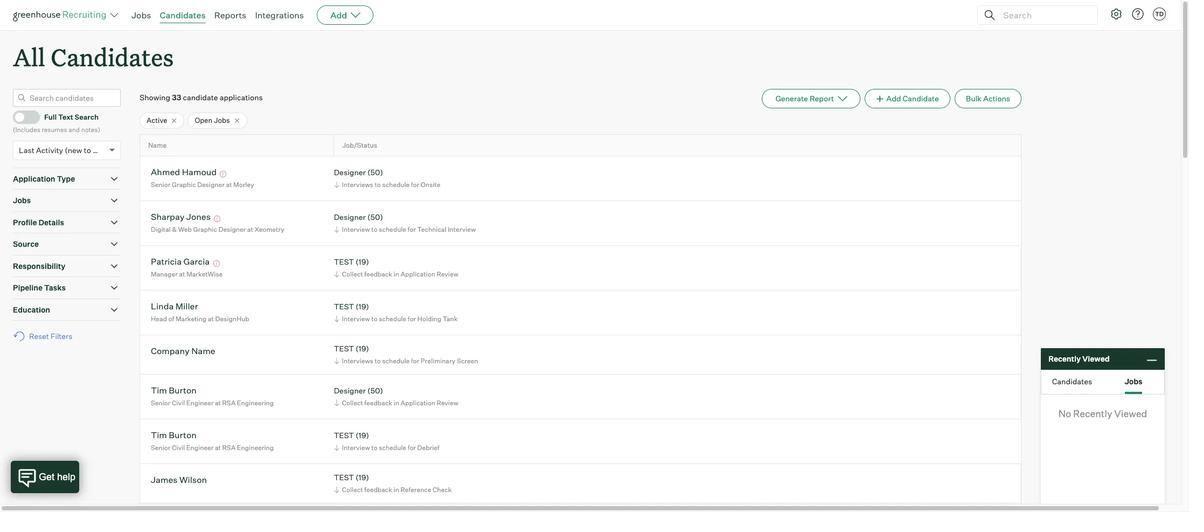 Task type: vqa. For each thing, say whether or not it's contained in the screenshot.


Task type: describe. For each thing, give the bounding box(es) containing it.
test for test (19) collect feedback in reference check
[[334, 473, 354, 482]]

interview for test (19) interview to schedule for holding tank
[[342, 315, 370, 323]]

company
[[151, 346, 190, 357]]

1 vertical spatial candidates
[[51, 41, 174, 73]]

james
[[151, 475, 178, 485]]

tim burton senior civil engineer at rsa engineering for designer
[[151, 385, 274, 407]]

last activity (new to old)
[[19, 145, 107, 155]]

(50) for sharpay jones
[[368, 213, 383, 222]]

manager at marketwise
[[151, 270, 223, 278]]

candidates inside tab list
[[1053, 376, 1093, 386]]

applications
[[220, 93, 263, 102]]

for for test (19) interviews to schedule for preliminary screen
[[411, 357, 419, 365]]

activity
[[36, 145, 63, 155]]

sharpay jones
[[151, 212, 211, 222]]

showing 33 candidate applications
[[140, 93, 263, 102]]

check
[[433, 486, 452, 494]]

test (19) collect feedback in application review
[[334, 257, 459, 278]]

interviews to schedule for preliminary screen link
[[332, 356, 481, 366]]

schedule for test (19) interview to schedule for debrief
[[379, 444, 406, 452]]

interview for designer (50) interview to schedule for technical interview
[[342, 225, 370, 233]]

33
[[172, 93, 181, 102]]

job/status
[[342, 141, 377, 149]]

garcia
[[184, 256, 210, 267]]

interview to schedule for debrief link
[[332, 442, 442, 453]]

0 vertical spatial recently
[[1049, 354, 1081, 363]]

debrief
[[418, 444, 440, 452]]

tasks
[[44, 283, 66, 292]]

1 vertical spatial recently
[[1074, 407, 1113, 419]]

senior for test (19)
[[151, 444, 171, 452]]

greenhouse recruiting image
[[13, 9, 110, 22]]

onsite
[[421, 181, 441, 189]]

tim burton link for designer
[[151, 385, 197, 397]]

schedule for designer (50) interviews to schedule for onsite
[[382, 181, 410, 189]]

profile
[[13, 218, 37, 227]]

ahmed hamoud has been in onsite for more than 21 days image
[[219, 171, 228, 178]]

full
[[44, 113, 57, 121]]

morley
[[233, 181, 254, 189]]

source
[[13, 239, 39, 249]]

1 horizontal spatial viewed
[[1115, 407, 1148, 419]]

jobs link
[[132, 10, 151, 20]]

designhub
[[215, 315, 249, 323]]

candidates link
[[160, 10, 206, 20]]

(includes
[[13, 126, 40, 134]]

ahmed hamoud
[[151, 167, 217, 178]]

patricia
[[151, 256, 182, 267]]

0 vertical spatial graphic
[[172, 181, 196, 189]]

no
[[1059, 407, 1072, 419]]

(new
[[65, 145, 82, 155]]

for for designer (50) interview to schedule for technical interview
[[408, 225, 416, 233]]

jobs right "open"
[[214, 116, 230, 125]]

to for test (19) interview to schedule for debrief
[[371, 444, 378, 452]]

in for test (19) collect feedback in reference check
[[394, 486, 399, 494]]

(19) for test (19) collect feedback in reference check
[[356, 473, 369, 482]]

(19) for test (19) interview to schedule for debrief
[[356, 431, 369, 440]]

bulk
[[966, 94, 982, 103]]

education
[[13, 305, 50, 314]]

profile details
[[13, 218, 64, 227]]

james wilson
[[151, 475, 207, 485]]

tank
[[443, 315, 458, 323]]

actions
[[984, 94, 1011, 103]]

candidate
[[903, 94, 939, 103]]

reports link
[[214, 10, 247, 20]]

engineer for test (19)
[[186, 444, 214, 452]]

to for test (19) interviews to schedule for preliminary screen
[[375, 357, 381, 365]]

collect feedback in application review link for (19)
[[332, 269, 461, 279]]

test (19) collect feedback in reference check
[[334, 473, 452, 494]]

search
[[75, 113, 99, 121]]

in for designer (50) collect feedback in application review
[[394, 399, 399, 407]]

designer (50) interview to schedule for technical interview
[[334, 213, 476, 233]]

showing
[[140, 93, 170, 102]]

test for test (19) interview to schedule for debrief
[[334, 431, 354, 440]]

to for test (19) interview to schedule for holding tank
[[371, 315, 378, 323]]

test (19) interview to schedule for holding tank
[[334, 302, 458, 323]]

sharpay jones link
[[151, 212, 211, 224]]

reset filters button
[[13, 326, 78, 346]]

review for (19)
[[437, 270, 459, 278]]

interviews to schedule for onsite link
[[332, 179, 443, 190]]

Search candidates field
[[13, 89, 121, 107]]

integrations link
[[255, 10, 304, 20]]

patricia garcia has been in application review for more than 5 days image
[[212, 261, 221, 267]]

1 vertical spatial name
[[191, 346, 215, 357]]

senior graphic designer at morley
[[151, 181, 254, 189]]

td button
[[1151, 5, 1169, 23]]

screen
[[457, 357, 478, 365]]

designer (50) collect feedback in application review
[[334, 386, 459, 407]]

type
[[57, 174, 75, 183]]

all candidates
[[13, 41, 174, 73]]

last
[[19, 145, 34, 155]]

application for test (19)
[[401, 270, 435, 278]]

technical
[[418, 225, 447, 233]]

configure image
[[1110, 8, 1123, 20]]

sharpay jones has been in technical interview for more than 14 days image
[[213, 216, 222, 222]]

add button
[[317, 5, 374, 25]]

td
[[1156, 10, 1164, 18]]

schedule for test (19) interviews to schedule for preliminary screen
[[382, 357, 410, 365]]

engineering for test (19)
[[237, 444, 274, 452]]

to for designer (50) interviews to schedule for onsite
[[375, 181, 381, 189]]

candidate reports are now available! apply filters and select "view in app" element
[[762, 89, 861, 108]]

test for test (19) interview to schedule for holding tank
[[334, 302, 354, 311]]

test (19) interviews to schedule for preliminary screen
[[334, 344, 478, 365]]

rsa for test (19)
[[222, 444, 236, 452]]

interview to schedule for holding tank link
[[332, 314, 460, 324]]

hamoud
[[182, 167, 217, 178]]

1 vertical spatial graphic
[[193, 225, 217, 233]]

1 senior from the top
[[151, 181, 171, 189]]

designer for designer (50) interview to schedule for technical interview
[[334, 213, 366, 222]]

patricia garcia link
[[151, 256, 210, 269]]

test for test (19) interviews to schedule for preliminary screen
[[334, 344, 354, 353]]

of
[[168, 315, 174, 323]]

jones
[[186, 212, 211, 222]]

james wilson link
[[151, 475, 207, 487]]

engineering for designer (50)
[[237, 399, 274, 407]]



Task type: locate. For each thing, give the bounding box(es) containing it.
report
[[810, 94, 834, 103]]

generate report
[[776, 94, 834, 103]]

designer for designer (50) collect feedback in application review
[[334, 386, 366, 395]]

pipeline tasks
[[13, 283, 66, 292]]

0 vertical spatial collect feedback in application review link
[[332, 269, 461, 279]]

for inside test (19) interview to schedule for holding tank
[[408, 315, 416, 323]]

designer
[[334, 168, 366, 177], [197, 181, 225, 189], [334, 213, 366, 222], [219, 225, 246, 233], [334, 386, 366, 395]]

marketwise
[[186, 270, 223, 278]]

2 vertical spatial application
[[401, 399, 435, 407]]

to inside designer (50) interview to schedule for technical interview
[[371, 225, 378, 233]]

manager
[[151, 270, 178, 278]]

1 vertical spatial collect feedback in application review link
[[332, 398, 461, 408]]

open
[[195, 116, 212, 125]]

to up test (19) interviews to schedule for preliminary screen
[[371, 315, 378, 323]]

0 horizontal spatial viewed
[[1083, 354, 1110, 363]]

(50) down interviews to schedule for preliminary screen link
[[368, 386, 383, 395]]

generate report button
[[762, 89, 861, 108]]

head
[[151, 315, 167, 323]]

collect feedback in reference check link
[[332, 485, 455, 495]]

tim for designer
[[151, 385, 167, 396]]

tim for test
[[151, 430, 167, 441]]

2 civil from the top
[[172, 444, 185, 452]]

at
[[226, 181, 232, 189], [247, 225, 253, 233], [179, 270, 185, 278], [208, 315, 214, 323], [215, 399, 221, 407], [215, 444, 221, 452]]

patricia garcia
[[151, 256, 210, 267]]

wilson
[[180, 475, 207, 485]]

(50) inside designer (50) interviews to schedule for onsite
[[368, 168, 383, 177]]

1 vertical spatial add
[[887, 94, 901, 103]]

senior down company
[[151, 399, 171, 407]]

3 collect from the top
[[342, 486, 363, 494]]

burton for designer
[[169, 385, 197, 396]]

0 vertical spatial tim
[[151, 385, 167, 396]]

2 rsa from the top
[[222, 444, 236, 452]]

test for test (19) collect feedback in application review
[[334, 257, 354, 266]]

collect for designer (50) collect feedback in application review
[[342, 399, 363, 407]]

burton for test
[[169, 430, 197, 441]]

interviews up designer (50) collect feedback in application review
[[342, 357, 373, 365]]

application up test (19) interview to schedule for holding tank
[[401, 270, 435, 278]]

linda miller link
[[151, 301, 198, 313]]

1 civil from the top
[[172, 399, 185, 407]]

schedule up test (19) collect feedback in application review
[[379, 225, 406, 233]]

for inside designer (50) interview to schedule for technical interview
[[408, 225, 416, 233]]

jobs
[[132, 10, 151, 20], [214, 116, 230, 125], [13, 196, 31, 205], [1125, 376, 1143, 386]]

Search text field
[[1001, 7, 1088, 23]]

to inside designer (50) interviews to schedule for onsite
[[375, 181, 381, 189]]

interview inside test (19) interview to schedule for debrief
[[342, 444, 370, 452]]

tim burton link for test
[[151, 430, 197, 442]]

4 test from the top
[[334, 431, 354, 440]]

burton up "james wilson"
[[169, 430, 197, 441]]

1 horizontal spatial name
[[191, 346, 215, 357]]

for
[[411, 181, 419, 189], [408, 225, 416, 233], [408, 315, 416, 323], [411, 357, 419, 365], [408, 444, 416, 452]]

for left holding
[[408, 315, 416, 323]]

(19) inside test (19) collect feedback in application review
[[356, 257, 369, 266]]

no recently viewed
[[1059, 407, 1148, 419]]

schedule
[[382, 181, 410, 189], [379, 225, 406, 233], [379, 315, 406, 323], [382, 357, 410, 365], [379, 444, 406, 452]]

1 tim burton senior civil engineer at rsa engineering from the top
[[151, 385, 274, 407]]

active
[[147, 116, 167, 125]]

collect feedback in application review link up test (19) interview to schedule for debrief at bottom left
[[332, 398, 461, 408]]

to left old)
[[84, 145, 91, 155]]

0 vertical spatial tim burton senior civil engineer at rsa engineering
[[151, 385, 274, 407]]

feedback inside test (19) collect feedback in application review
[[365, 270, 392, 278]]

(19) inside "test (19) collect feedback in reference check"
[[356, 473, 369, 482]]

sharpay
[[151, 212, 185, 222]]

1 vertical spatial engineer
[[186, 444, 214, 452]]

0 vertical spatial candidates
[[160, 10, 206, 20]]

schedule up "test (19) collect feedback in reference check"
[[379, 444, 406, 452]]

text
[[58, 113, 73, 121]]

designer for designer (50) interviews to schedule for onsite
[[334, 168, 366, 177]]

engineer for designer (50)
[[186, 399, 214, 407]]

review down preliminary
[[437, 399, 459, 407]]

open jobs
[[195, 116, 230, 125]]

(50) up interviews to schedule for onsite link
[[368, 168, 383, 177]]

3 feedback from the top
[[365, 486, 392, 494]]

engineer
[[186, 399, 214, 407], [186, 444, 214, 452]]

schedule inside test (19) interviews to schedule for preliminary screen
[[382, 357, 410, 365]]

(19) inside test (19) interview to schedule for debrief
[[356, 431, 369, 440]]

2 tim from the top
[[151, 430, 167, 441]]

rsa for designer (50)
[[222, 399, 236, 407]]

add for add
[[330, 10, 347, 20]]

collect feedback in application review link
[[332, 269, 461, 279], [332, 398, 461, 408]]

holding
[[418, 315, 441, 323]]

designer inside designer (50) collect feedback in application review
[[334, 386, 366, 395]]

for inside test (19) interview to schedule for debrief
[[408, 444, 416, 452]]

in up test (19) interview to schedule for holding tank
[[394, 270, 399, 278]]

for left onsite
[[411, 181, 419, 189]]

integrations
[[255, 10, 304, 20]]

in left reference
[[394, 486, 399, 494]]

review for (50)
[[437, 399, 459, 407]]

test inside test (19) interview to schedule for debrief
[[334, 431, 354, 440]]

(19) for test (19) interview to schedule for holding tank
[[356, 302, 369, 311]]

collect feedback in application review link for (50)
[[332, 398, 461, 408]]

0 vertical spatial rsa
[[222, 399, 236, 407]]

feedback up test (19) interview to schedule for holding tank
[[365, 270, 392, 278]]

review inside test (19) collect feedback in application review
[[437, 270, 459, 278]]

1 in from the top
[[394, 270, 399, 278]]

2 engineering from the top
[[237, 444, 274, 452]]

1 rsa from the top
[[222, 399, 236, 407]]

1 vertical spatial collect
[[342, 399, 363, 407]]

and
[[69, 126, 80, 134]]

preliminary
[[421, 357, 456, 365]]

0 vertical spatial viewed
[[1083, 354, 1110, 363]]

schedule for designer (50) interview to schedule for technical interview
[[379, 225, 406, 233]]

1 collect feedback in application review link from the top
[[332, 269, 461, 279]]

0 vertical spatial civil
[[172, 399, 185, 407]]

(19) for test (19) interviews to schedule for preliminary screen
[[356, 344, 369, 353]]

for for designer (50) interviews to schedule for onsite
[[411, 181, 419, 189]]

1 interviews from the top
[[342, 181, 373, 189]]

for inside test (19) interviews to schedule for preliminary screen
[[411, 357, 419, 365]]

company name link
[[151, 346, 215, 358]]

schedule left onsite
[[382, 181, 410, 189]]

(19) inside test (19) interview to schedule for holding tank
[[356, 302, 369, 311]]

collect inside "test (19) collect feedback in reference check"
[[342, 486, 363, 494]]

engineer down company name link
[[186, 399, 214, 407]]

digital & web graphic designer at xeometry
[[151, 225, 285, 233]]

feedback inside "test (19) collect feedback in reference check"
[[365, 486, 392, 494]]

test inside test (19) interviews to schedule for preliminary screen
[[334, 344, 354, 353]]

0 vertical spatial engineering
[[237, 399, 274, 407]]

candidates right jobs "link"
[[160, 10, 206, 20]]

5 (19) from the top
[[356, 473, 369, 482]]

miller
[[176, 301, 198, 312]]

5 test from the top
[[334, 473, 354, 482]]

0 vertical spatial engineer
[[186, 399, 214, 407]]

responsibility
[[13, 261, 65, 270]]

designer inside designer (50) interviews to schedule for onsite
[[334, 168, 366, 177]]

2 (50) from the top
[[368, 213, 383, 222]]

2 senior from the top
[[151, 399, 171, 407]]

name down 'active'
[[148, 141, 167, 149]]

1 review from the top
[[437, 270, 459, 278]]

1 feedback from the top
[[365, 270, 392, 278]]

interviews for test
[[342, 357, 373, 365]]

to inside test (19) interviews to schedule for preliminary screen
[[375, 357, 381, 365]]

resumes
[[42, 126, 67, 134]]

to down job/status
[[375, 181, 381, 189]]

for for test (19) interview to schedule for holding tank
[[408, 315, 416, 323]]

recently
[[1049, 354, 1081, 363], [1074, 407, 1113, 419]]

1 engineering from the top
[[237, 399, 274, 407]]

1 burton from the top
[[169, 385, 197, 396]]

collect feedback in application review link up test (19) interview to schedule for holding tank
[[332, 269, 461, 279]]

0 vertical spatial interviews
[[342, 181, 373, 189]]

jobs up profile
[[13, 196, 31, 205]]

0 vertical spatial (50)
[[368, 168, 383, 177]]

1 vertical spatial feedback
[[365, 399, 392, 407]]

application inside test (19) collect feedback in application review
[[401, 270, 435, 278]]

1 vertical spatial viewed
[[1115, 407, 1148, 419]]

name right company
[[191, 346, 215, 357]]

designer (50) interviews to schedule for onsite
[[334, 168, 441, 189]]

xeometry
[[255, 225, 285, 233]]

test inside "test (19) collect feedback in reference check"
[[334, 473, 354, 482]]

viewed
[[1083, 354, 1110, 363], [1115, 407, 1148, 419]]

at inside linda miller head of marketing at designhub
[[208, 315, 214, 323]]

review inside designer (50) collect feedback in application review
[[437, 399, 459, 407]]

add for add candidate
[[887, 94, 901, 103]]

civil down company name link
[[172, 399, 185, 407]]

1 test from the top
[[334, 257, 354, 266]]

marketing
[[176, 315, 207, 323]]

interview to schedule for technical interview link
[[332, 224, 479, 234]]

in up test (19) interview to schedule for debrief at bottom left
[[394, 399, 399, 407]]

for left the technical
[[408, 225, 416, 233]]

schedule left holding
[[379, 315, 406, 323]]

test (19) interview to schedule for debrief
[[334, 431, 440, 452]]

add candidate link
[[865, 89, 951, 108]]

1 vertical spatial burton
[[169, 430, 197, 441]]

to for designer (50) interview to schedule for technical interview
[[371, 225, 378, 233]]

to for last activity (new to old)
[[84, 145, 91, 155]]

interview inside test (19) interview to schedule for holding tank
[[342, 315, 370, 323]]

3 senior from the top
[[151, 444, 171, 452]]

recently viewed
[[1049, 354, 1110, 363]]

(50) inside designer (50) collect feedback in application review
[[368, 386, 383, 395]]

1 collect from the top
[[342, 270, 363, 278]]

1 vertical spatial (50)
[[368, 213, 383, 222]]

application type
[[13, 174, 75, 183]]

1 (50) from the top
[[368, 168, 383, 177]]

0 horizontal spatial add
[[330, 10, 347, 20]]

candidates down recently viewed
[[1053, 376, 1093, 386]]

4 (19) from the top
[[356, 431, 369, 440]]

test inside test (19) collect feedback in application review
[[334, 257, 354, 266]]

collect inside test (19) collect feedback in application review
[[342, 270, 363, 278]]

2 interviews from the top
[[342, 357, 373, 365]]

2 engineer from the top
[[186, 444, 214, 452]]

test
[[334, 257, 354, 266], [334, 302, 354, 311], [334, 344, 354, 353], [334, 431, 354, 440], [334, 473, 354, 482]]

graphic down ahmed hamoud link
[[172, 181, 196, 189]]

2 vertical spatial senior
[[151, 444, 171, 452]]

application down interviews to schedule for preliminary screen link
[[401, 399, 435, 407]]

civil for test (19)
[[172, 444, 185, 452]]

senior up 'james' at the left bottom of page
[[151, 444, 171, 452]]

tim
[[151, 385, 167, 396], [151, 430, 167, 441]]

pipeline
[[13, 283, 43, 292]]

3 in from the top
[[394, 486, 399, 494]]

feedback for designer (50) collect feedback in application review
[[365, 399, 392, 407]]

burton down company name link
[[169, 385, 197, 396]]

2 vertical spatial in
[[394, 486, 399, 494]]

(50) up interview to schedule for technical interview link
[[368, 213, 383, 222]]

1 tim from the top
[[151, 385, 167, 396]]

collect inside designer (50) collect feedback in application review
[[342, 399, 363, 407]]

tim burton link up "james wilson"
[[151, 430, 197, 442]]

1 vertical spatial civil
[[172, 444, 185, 452]]

in inside test (19) collect feedback in application review
[[394, 270, 399, 278]]

reference
[[401, 486, 431, 494]]

interview for test (19) interview to schedule for debrief
[[342, 444, 370, 452]]

in inside "test (19) collect feedback in reference check"
[[394, 486, 399, 494]]

tim burton link
[[151, 385, 197, 397], [151, 430, 197, 442]]

2 (19) from the top
[[356, 302, 369, 311]]

company name
[[151, 346, 215, 357]]

tab list containing candidates
[[1042, 370, 1165, 394]]

collect for test (19) collect feedback in reference check
[[342, 486, 363, 494]]

application for designer (50)
[[401, 399, 435, 407]]

2 vertical spatial collect
[[342, 486, 363, 494]]

candidates
[[160, 10, 206, 20], [51, 41, 174, 73], [1053, 376, 1093, 386]]

schedule inside designer (50) interview to schedule for technical interview
[[379, 225, 406, 233]]

ahmed hamoud link
[[151, 167, 217, 179]]

collect for test (19) collect feedback in application review
[[342, 270, 363, 278]]

interviews inside designer (50) interviews to schedule for onsite
[[342, 181, 373, 189]]

1 vertical spatial application
[[401, 270, 435, 278]]

add inside "add" popup button
[[330, 10, 347, 20]]

1 vertical spatial review
[[437, 399, 459, 407]]

candidates down jobs "link"
[[51, 41, 174, 73]]

(19) inside test (19) interviews to schedule for preliminary screen
[[356, 344, 369, 353]]

1 vertical spatial tim burton senior civil engineer at rsa engineering
[[151, 430, 274, 452]]

2 vertical spatial candidates
[[1053, 376, 1093, 386]]

1 vertical spatial rsa
[[222, 444, 236, 452]]

reset
[[29, 332, 49, 341]]

reports
[[214, 10, 247, 20]]

to up test (19) collect feedback in application review
[[371, 225, 378, 233]]

tab list
[[1042, 370, 1165, 394]]

(50) for ahmed hamoud
[[368, 168, 383, 177]]

schedule inside test (19) interview to schedule for debrief
[[379, 444, 406, 452]]

reset filters
[[29, 332, 72, 341]]

2 feedback from the top
[[365, 399, 392, 407]]

&
[[172, 225, 177, 233]]

graphic down jones
[[193, 225, 217, 233]]

all
[[13, 41, 45, 73]]

last activity (new to old) option
[[19, 145, 107, 155]]

bulk actions link
[[955, 89, 1022, 108]]

interviews inside test (19) interviews to schedule for preliminary screen
[[342, 357, 373, 365]]

application
[[13, 174, 55, 183], [401, 270, 435, 278], [401, 399, 435, 407]]

0 vertical spatial tim burton link
[[151, 385, 197, 397]]

2 vertical spatial (50)
[[368, 386, 383, 395]]

2 vertical spatial feedback
[[365, 486, 392, 494]]

linda
[[151, 301, 174, 312]]

0 vertical spatial burton
[[169, 385, 197, 396]]

for left preliminary
[[411, 357, 419, 365]]

0 vertical spatial application
[[13, 174, 55, 183]]

senior down 'ahmed'
[[151, 181, 171, 189]]

interviews down job/status
[[342, 181, 373, 189]]

1 vertical spatial tim burton link
[[151, 430, 197, 442]]

0 vertical spatial in
[[394, 270, 399, 278]]

to
[[84, 145, 91, 155], [375, 181, 381, 189], [371, 225, 378, 233], [371, 315, 378, 323], [375, 357, 381, 365], [371, 444, 378, 452]]

2 collect from the top
[[342, 399, 363, 407]]

1 engineer from the top
[[186, 399, 214, 407]]

2 test from the top
[[334, 302, 354, 311]]

1 vertical spatial interviews
[[342, 357, 373, 365]]

to inside test (19) interview to schedule for holding tank
[[371, 315, 378, 323]]

review up tank
[[437, 270, 459, 278]]

name
[[148, 141, 167, 149], [191, 346, 215, 357]]

civil for designer (50)
[[172, 399, 185, 407]]

3 (50) from the top
[[368, 386, 383, 395]]

0 vertical spatial name
[[148, 141, 167, 149]]

0 vertical spatial collect
[[342, 270, 363, 278]]

interviews for designer
[[342, 181, 373, 189]]

tim burton link down company
[[151, 385, 197, 397]]

(50) inside designer (50) interview to schedule for technical interview
[[368, 213, 383, 222]]

0 vertical spatial add
[[330, 10, 347, 20]]

application down last
[[13, 174, 55, 183]]

tim burton senior civil engineer at rsa engineering down company name link
[[151, 385, 274, 407]]

web
[[178, 225, 192, 233]]

add candidate
[[887, 94, 939, 103]]

0 horizontal spatial name
[[148, 141, 167, 149]]

designer inside designer (50) interview to schedule for technical interview
[[334, 213, 366, 222]]

2 tim burton senior civil engineer at rsa engineering from the top
[[151, 430, 274, 452]]

to up "test (19) collect feedback in reference check"
[[371, 444, 378, 452]]

to up designer (50) collect feedback in application review
[[375, 357, 381, 365]]

details
[[38, 218, 64, 227]]

feedback up test (19) interview to schedule for debrief at bottom left
[[365, 399, 392, 407]]

1 vertical spatial in
[[394, 399, 399, 407]]

jobs left candidates "link"
[[132, 10, 151, 20]]

schedule up designer (50) collect feedback in application review
[[382, 357, 410, 365]]

2 in from the top
[[394, 399, 399, 407]]

0 vertical spatial review
[[437, 270, 459, 278]]

senior for designer (50)
[[151, 399, 171, 407]]

graphic
[[172, 181, 196, 189], [193, 225, 217, 233]]

1 vertical spatial tim
[[151, 430, 167, 441]]

bulk actions
[[966, 94, 1011, 103]]

tim burton senior civil engineer at rsa engineering for test
[[151, 430, 274, 452]]

schedule for test (19) interview to schedule for holding tank
[[379, 315, 406, 323]]

for inside designer (50) interviews to schedule for onsite
[[411, 181, 419, 189]]

1 tim burton link from the top
[[151, 385, 197, 397]]

senior
[[151, 181, 171, 189], [151, 399, 171, 407], [151, 444, 171, 452]]

schedule inside test (19) interview to schedule for holding tank
[[379, 315, 406, 323]]

2 burton from the top
[[169, 430, 197, 441]]

0 vertical spatial senior
[[151, 181, 171, 189]]

engineering
[[237, 399, 274, 407], [237, 444, 274, 452]]

test inside test (19) interview to schedule for holding tank
[[334, 302, 354, 311]]

checkmark image
[[18, 113, 26, 120]]

(19) for test (19) collect feedback in application review
[[356, 257, 369, 266]]

feedback for test (19) collect feedback in application review
[[365, 270, 392, 278]]

application inside designer (50) collect feedback in application review
[[401, 399, 435, 407]]

2 review from the top
[[437, 399, 459, 407]]

tim down company
[[151, 385, 167, 396]]

tim burton senior civil engineer at rsa engineering up the wilson
[[151, 430, 274, 452]]

schedule inside designer (50) interviews to schedule for onsite
[[382, 181, 410, 189]]

0 vertical spatial feedback
[[365, 270, 392, 278]]

full text search (includes resumes and notes)
[[13, 113, 100, 134]]

feedback inside designer (50) collect feedback in application review
[[365, 399, 392, 407]]

feedback for test (19) collect feedback in reference check
[[365, 486, 392, 494]]

for for test (19) interview to schedule for debrief
[[408, 444, 416, 452]]

jobs up no recently viewed
[[1125, 376, 1143, 386]]

digital
[[151, 225, 171, 233]]

engineer up the wilson
[[186, 444, 214, 452]]

tim up 'james' at the left bottom of page
[[151, 430, 167, 441]]

feedback left reference
[[365, 486, 392, 494]]

add inside add candidate link
[[887, 94, 901, 103]]

in for test (19) collect feedback in application review
[[394, 270, 399, 278]]

1 horizontal spatial add
[[887, 94, 901, 103]]

to inside test (19) interview to schedule for debrief
[[371, 444, 378, 452]]

3 test from the top
[[334, 344, 354, 353]]

in
[[394, 270, 399, 278], [394, 399, 399, 407], [394, 486, 399, 494]]

1 vertical spatial engineering
[[237, 444, 274, 452]]

2 collect feedback in application review link from the top
[[332, 398, 461, 408]]

for left the debrief
[[408, 444, 416, 452]]

civil up "james wilson"
[[172, 444, 185, 452]]

1 (19) from the top
[[356, 257, 369, 266]]

2 tim burton link from the top
[[151, 430, 197, 442]]

1 vertical spatial senior
[[151, 399, 171, 407]]

in inside designer (50) collect feedback in application review
[[394, 399, 399, 407]]

jobs inside tab list
[[1125, 376, 1143, 386]]

3 (19) from the top
[[356, 344, 369, 353]]



